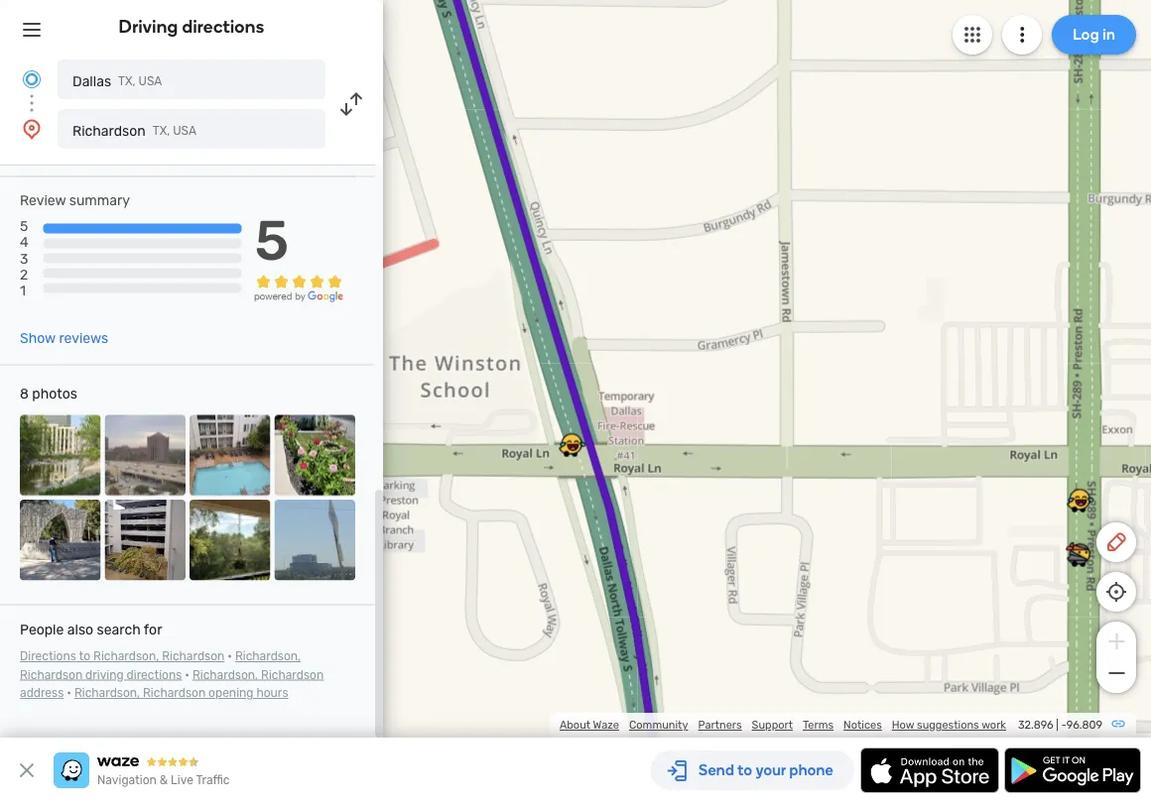 Task type: locate. For each thing, give the bounding box(es) containing it.
richardson,
[[93, 650, 159, 664], [235, 650, 301, 664], [192, 668, 258, 682], [74, 687, 140, 701]]

live
[[171, 774, 193, 788]]

directions inside richardson, richardson driving directions
[[127, 668, 182, 682]]

to
[[79, 650, 90, 664]]

1 vertical spatial directions
[[127, 668, 182, 682]]

richardson down richardson, richardson driving directions
[[143, 687, 206, 701]]

also
[[67, 622, 93, 639]]

current location image
[[20, 67, 44, 91]]

review summary
[[20, 193, 130, 209]]

usa inside dallas tx, usa
[[138, 74, 162, 88]]

1 horizontal spatial tx,
[[153, 124, 170, 138]]

richardson, for richardson, richardson address
[[192, 668, 258, 682]]

|
[[1056, 719, 1059, 732]]

1 horizontal spatial 5
[[255, 207, 289, 273]]

summary
[[69, 193, 130, 209]]

suggestions
[[917, 719, 979, 732]]

richardson, richardson driving directions
[[20, 650, 301, 682]]

4
[[20, 234, 28, 251]]

0 vertical spatial tx,
[[118, 74, 136, 88]]

show
[[20, 331, 56, 347]]

5 inside 5 4 3 2 1
[[20, 218, 28, 235]]

directions
[[20, 650, 76, 664]]

richardson, inside richardson, richardson address
[[192, 668, 258, 682]]

location image
[[20, 117, 44, 141]]

show reviews
[[20, 331, 108, 347]]

opening
[[209, 687, 254, 701]]

pencil image
[[1105, 531, 1128, 555]]

partners link
[[698, 719, 742, 732]]

zoom out image
[[1104, 662, 1129, 686]]

driving
[[119, 16, 178, 37]]

richardson, up hours
[[235, 650, 301, 664]]

zoom in image
[[1104, 630, 1129, 654]]

0 horizontal spatial tx,
[[118, 74, 136, 88]]

usa for dallas
[[138, 74, 162, 88]]

hours
[[256, 687, 288, 701]]

directions up richardson, richardson opening hours
[[127, 668, 182, 682]]

directions right driving
[[182, 16, 264, 37]]

about waze link
[[560, 719, 619, 732]]

0 vertical spatial usa
[[138, 74, 162, 88]]

richardson, up opening
[[192, 668, 258, 682]]

3
[[20, 250, 28, 267]]

richardson for richardson, richardson opening hours
[[143, 687, 206, 701]]

1 horizontal spatial usa
[[173, 124, 196, 138]]

notices link
[[844, 719, 882, 732]]

tx, right dallas
[[118, 74, 136, 88]]

support link
[[752, 719, 793, 732]]

5
[[255, 207, 289, 273], [20, 218, 28, 235]]

navigation & live traffic
[[97, 774, 230, 788]]

5 for 5 4 3 2 1
[[20, 218, 28, 235]]

dallas
[[72, 73, 111, 89]]

x image
[[15, 759, 39, 783]]

richardson, down 'driving'
[[74, 687, 140, 701]]

richardson
[[72, 123, 146, 139], [162, 650, 225, 664], [20, 668, 83, 682], [261, 668, 324, 682], [143, 687, 206, 701]]

0 horizontal spatial usa
[[138, 74, 162, 88]]

people also search for
[[20, 622, 162, 639]]

richardson inside richardson, richardson driving directions
[[20, 668, 83, 682]]

richardson, richardson driving directions link
[[20, 650, 301, 682]]

for
[[144, 622, 162, 639]]

5 4 3 2 1
[[20, 218, 28, 299]]

review
[[20, 193, 66, 209]]

tx, down dallas tx, usa
[[153, 124, 170, 138]]

1 vertical spatial usa
[[173, 124, 196, 138]]

tx,
[[118, 74, 136, 88], [153, 124, 170, 138]]

directions
[[182, 16, 264, 37], [127, 668, 182, 682]]

2
[[20, 266, 28, 283]]

richardson down directions on the bottom of the page
[[20, 668, 83, 682]]

navigation
[[97, 774, 157, 788]]

richardson inside richardson, richardson address
[[261, 668, 324, 682]]

traffic
[[196, 774, 230, 788]]

5 for 5
[[255, 207, 289, 273]]

image 6 of richardson, richardson image
[[105, 500, 186, 581]]

driving
[[85, 668, 124, 682]]

1
[[20, 282, 26, 299]]

0 horizontal spatial 5
[[20, 218, 28, 235]]

richardson up hours
[[261, 668, 324, 682]]

image 8 of richardson, richardson image
[[274, 500, 355, 581]]

richardson, richardson opening hours link
[[74, 687, 288, 701]]

usa
[[138, 74, 162, 88], [173, 124, 196, 138]]

tx, inside richardson tx, usa
[[153, 124, 170, 138]]

work
[[982, 719, 1006, 732]]

richardson, down search
[[93, 650, 159, 664]]

96.809
[[1067, 719, 1103, 732]]

tx, inside dallas tx, usa
[[118, 74, 136, 88]]

terms link
[[803, 719, 834, 732]]

richardson, inside richardson, richardson driving directions
[[235, 650, 301, 664]]

community link
[[629, 719, 688, 732]]

usa inside richardson tx, usa
[[173, 124, 196, 138]]

1 vertical spatial tx,
[[153, 124, 170, 138]]

people
[[20, 622, 64, 639]]

link image
[[1110, 716, 1126, 732]]



Task type: describe. For each thing, give the bounding box(es) containing it.
image 5 of richardson, richardson image
[[20, 500, 101, 581]]

terms
[[803, 719, 834, 732]]

about waze community partners support terms notices how suggestions work
[[560, 719, 1006, 732]]

richardson down dallas tx, usa
[[72, 123, 146, 139]]

32.896
[[1018, 719, 1054, 732]]

directions to richardson, richardson link
[[20, 650, 225, 664]]

-
[[1061, 719, 1067, 732]]

photos
[[32, 386, 77, 403]]

how suggestions work link
[[892, 719, 1006, 732]]

32.896 | -96.809
[[1018, 719, 1103, 732]]

image 7 of richardson, richardson image
[[190, 500, 270, 581]]

richardson up the richardson, richardson address link
[[162, 650, 225, 664]]

support
[[752, 719, 793, 732]]

tx, for dallas
[[118, 74, 136, 88]]

tx, for richardson
[[153, 124, 170, 138]]

image 1 of richardson, richardson image
[[20, 415, 101, 496]]

richardson, richardson address link
[[20, 668, 324, 701]]

richardson for richardson, richardson address
[[261, 668, 324, 682]]

waze
[[593, 719, 619, 732]]

about
[[560, 719, 591, 732]]

address
[[20, 687, 64, 701]]

richardson, for richardson, richardson driving directions
[[235, 650, 301, 664]]

richardson for richardson, richardson driving directions
[[20, 668, 83, 682]]

reviews
[[59, 331, 108, 347]]

notices
[[844, 719, 882, 732]]

search
[[97, 622, 141, 639]]

how
[[892, 719, 914, 732]]

8
[[20, 386, 29, 403]]

directions to richardson, richardson
[[20, 650, 225, 664]]

image 2 of richardson, richardson image
[[105, 415, 186, 496]]

dallas tx, usa
[[72, 73, 162, 89]]

8 photos
[[20, 386, 77, 403]]

partners
[[698, 719, 742, 732]]

richardson, richardson opening hours
[[74, 687, 288, 701]]

usa for richardson
[[173, 124, 196, 138]]

driving directions
[[119, 16, 264, 37]]

richardson, richardson address
[[20, 668, 324, 701]]

richardson tx, usa
[[72, 123, 196, 139]]

image 3 of richardson, richardson image
[[190, 415, 270, 496]]

community
[[629, 719, 688, 732]]

&
[[160, 774, 168, 788]]

0 vertical spatial directions
[[182, 16, 264, 37]]

richardson, for richardson, richardson opening hours
[[74, 687, 140, 701]]

image 4 of richardson, richardson image
[[274, 415, 355, 496]]



Task type: vqa. For each thing, say whether or not it's contained in the screenshot.
MILES to the top
no



